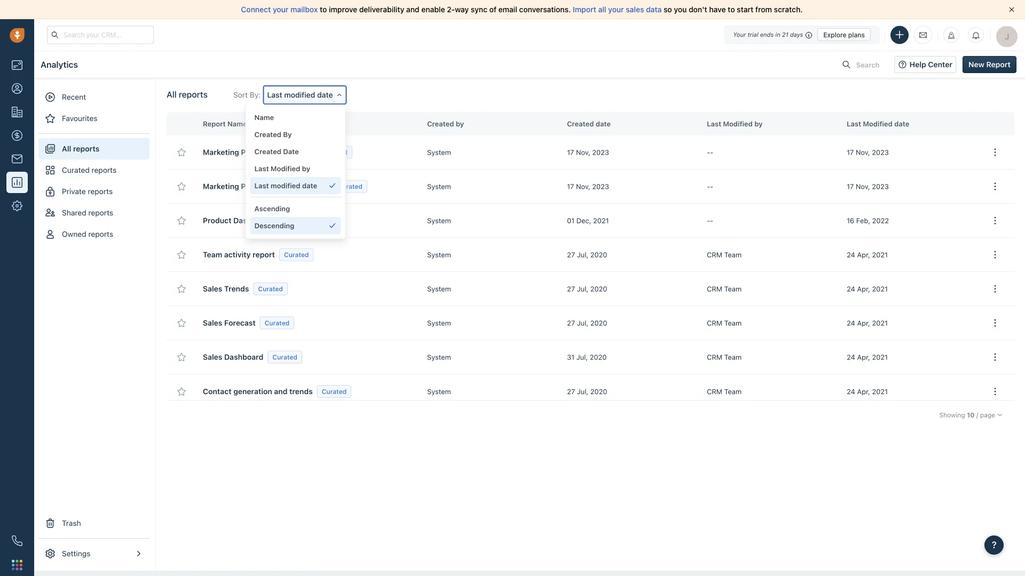 Task type: locate. For each thing, give the bounding box(es) containing it.
import all your sales data link
[[573, 5, 664, 14]]

of
[[489, 5, 496, 14]]

1 horizontal spatial to
[[728, 5, 735, 14]]

your
[[273, 5, 289, 14], [608, 5, 624, 14]]

to left start
[[728, 5, 735, 14]]

enable
[[421, 5, 445, 14]]

to
[[320, 5, 327, 14], [728, 5, 735, 14]]

way
[[455, 5, 469, 14]]

from
[[755, 5, 772, 14]]

your left mailbox
[[273, 5, 289, 14]]

deliverability
[[359, 5, 404, 14]]

what's new image
[[948, 32, 955, 39]]

scratch.
[[774, 5, 803, 14]]

connect your mailbox link
[[241, 5, 320, 14]]

email
[[498, 5, 517, 14]]

0 horizontal spatial to
[[320, 5, 327, 14]]

1 horizontal spatial your
[[608, 5, 624, 14]]

you
[[674, 5, 687, 14]]

2-
[[447, 5, 455, 14]]

mailbox
[[290, 5, 318, 14]]

1 to from the left
[[320, 5, 327, 14]]

explore plans link
[[817, 28, 871, 41]]

21
[[782, 31, 788, 38]]

your trial ends in 21 days
[[733, 31, 803, 38]]

your right all
[[608, 5, 624, 14]]

improve
[[329, 5, 357, 14]]

all
[[598, 5, 606, 14]]

freshworks switcher image
[[12, 560, 22, 571]]

to right mailbox
[[320, 5, 327, 14]]

2 your from the left
[[608, 5, 624, 14]]

explore
[[823, 31, 846, 38]]

don't
[[689, 5, 707, 14]]

data
[[646, 5, 662, 14]]

0 horizontal spatial your
[[273, 5, 289, 14]]



Task type: describe. For each thing, give the bounding box(es) containing it.
have
[[709, 5, 726, 14]]

conversations.
[[519, 5, 571, 14]]

ends
[[760, 31, 774, 38]]

connect your mailbox to improve deliverability and enable 2-way sync of email conversations. import all your sales data so you don't have to start from scratch.
[[241, 5, 803, 14]]

close image
[[1009, 7, 1014, 12]]

phone image
[[12, 536, 22, 547]]

start
[[737, 5, 753, 14]]

your
[[733, 31, 746, 38]]

days
[[790, 31, 803, 38]]

plans
[[848, 31, 865, 38]]

1 your from the left
[[273, 5, 289, 14]]

explore plans
[[823, 31, 865, 38]]

and
[[406, 5, 419, 14]]

sync
[[471, 5, 487, 14]]

import
[[573, 5, 596, 14]]

send email image
[[919, 31, 927, 39]]

connect
[[241, 5, 271, 14]]

trial
[[748, 31, 758, 38]]

sales
[[626, 5, 644, 14]]

phone element
[[6, 531, 28, 552]]

2 to from the left
[[728, 5, 735, 14]]

in
[[775, 31, 780, 38]]

Search your CRM... text field
[[47, 26, 154, 44]]

so
[[664, 5, 672, 14]]



